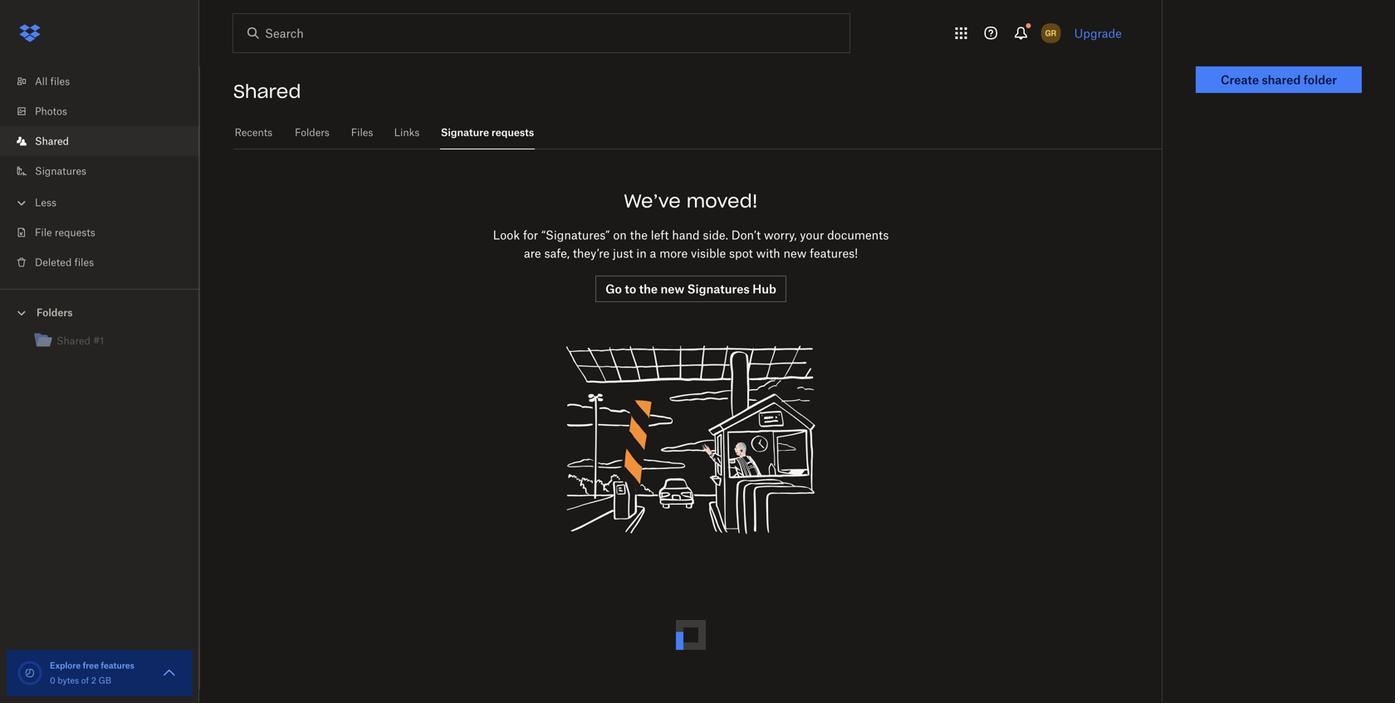 Task type: locate. For each thing, give the bounding box(es) containing it.
files right all
[[50, 75, 70, 88]]

0 horizontal spatial shared
[[35, 135, 69, 147]]

upgrade
[[1074, 26, 1122, 40]]

on
[[613, 228, 627, 242]]

hub
[[752, 282, 776, 296]]

0 horizontal spatial folders
[[37, 306, 73, 319]]

signatures
[[35, 165, 86, 177], [687, 282, 750, 296]]

1 horizontal spatial files
[[74, 256, 94, 269]]

new down the 'more' at the left top
[[661, 282, 684, 296]]

requests right file
[[55, 226, 95, 239]]

shared up "recents" link
[[233, 80, 301, 103]]

1 horizontal spatial signatures
[[687, 282, 750, 296]]

photos
[[35, 105, 67, 118]]

folders
[[295, 126, 330, 139], [37, 306, 73, 319]]

file requests link
[[13, 218, 199, 247]]

0 vertical spatial signatures
[[35, 165, 86, 177]]

files right deleted
[[74, 256, 94, 269]]

0 horizontal spatial files
[[50, 75, 70, 88]]

bytes
[[58, 676, 79, 686]]

requests inside list
[[55, 226, 95, 239]]

0 vertical spatial new
[[783, 246, 807, 260]]

new down 'worry,'
[[783, 246, 807, 260]]

1 vertical spatial requests
[[55, 226, 95, 239]]

to
[[625, 282, 636, 296]]

1 vertical spatial shared
[[35, 135, 69, 147]]

spot
[[729, 246, 753, 260]]

new inside the look for "signatures" on the left hand side. don't worry, your documents are safe, they're just in a more visible spot with new features!
[[783, 246, 807, 260]]

1 horizontal spatial requests
[[492, 126, 534, 139]]

0 horizontal spatial signatures
[[35, 165, 86, 177]]

moved!
[[687, 189, 758, 213]]

the up in
[[630, 228, 648, 242]]

upgrade link
[[1074, 26, 1122, 40]]

a
[[650, 246, 656, 260]]

folders down deleted
[[37, 306, 73, 319]]

signatures inside button
[[687, 282, 750, 296]]

files for deleted files
[[74, 256, 94, 269]]

requests
[[492, 126, 534, 139], [55, 226, 95, 239]]

1 horizontal spatial shared
[[233, 80, 301, 103]]

don't
[[731, 228, 761, 242]]

requests right signature
[[492, 126, 534, 139]]

0
[[50, 676, 55, 686]]

your
[[800, 228, 824, 242]]

folder
[[1304, 73, 1337, 87]]

folders button
[[0, 300, 199, 324]]

new
[[783, 246, 807, 260], [661, 282, 684, 296]]

1 vertical spatial files
[[74, 256, 94, 269]]

1 horizontal spatial new
[[783, 246, 807, 260]]

1 vertical spatial signatures
[[687, 282, 750, 296]]

less image
[[13, 195, 30, 211]]

deleted
[[35, 256, 72, 269]]

links link
[[394, 116, 420, 147]]

left
[[651, 228, 669, 242]]

0 vertical spatial requests
[[492, 126, 534, 139]]

0 horizontal spatial requests
[[55, 226, 95, 239]]

files
[[50, 75, 70, 88], [74, 256, 94, 269]]

for
[[523, 228, 538, 242]]

signatures up less
[[35, 165, 86, 177]]

the right to
[[639, 282, 658, 296]]

the inside button
[[639, 282, 658, 296]]

dropbox image
[[13, 17, 47, 50]]

0 vertical spatial shared
[[233, 80, 301, 103]]

side.
[[703, 228, 728, 242]]

deleted files link
[[13, 247, 199, 277]]

shared
[[233, 80, 301, 103], [35, 135, 69, 147]]

list
[[0, 56, 199, 289]]

shared link
[[13, 126, 199, 156]]

1 vertical spatial the
[[639, 282, 658, 296]]

signature requests
[[441, 126, 534, 139]]

"signatures"
[[541, 228, 610, 242]]

tab list
[[233, 116, 1162, 149]]

go to the new signatures hub
[[605, 282, 776, 296]]

0 horizontal spatial new
[[661, 282, 684, 296]]

look
[[493, 228, 520, 242]]

2
[[91, 676, 96, 686]]

requests inside tab list
[[492, 126, 534, 139]]

shared down photos
[[35, 135, 69, 147]]

less
[[35, 196, 56, 209]]

the
[[630, 228, 648, 242], [639, 282, 658, 296]]

we've moved!
[[624, 189, 758, 213]]

shared
[[1262, 73, 1301, 87]]

1 horizontal spatial folders
[[295, 126, 330, 139]]

create shared folder
[[1221, 73, 1337, 87]]

of
[[81, 676, 89, 686]]

0 vertical spatial folders
[[295, 126, 330, 139]]

folders left files
[[295, 126, 330, 139]]

signature requests link
[[440, 116, 535, 147]]

signatures down visible
[[687, 282, 750, 296]]

file requests
[[35, 226, 95, 239]]

0 vertical spatial files
[[50, 75, 70, 88]]

0 vertical spatial the
[[630, 228, 648, 242]]

create
[[1221, 73, 1259, 87]]

1 vertical spatial folders
[[37, 306, 73, 319]]

worry,
[[764, 228, 797, 242]]

1 vertical spatial new
[[661, 282, 684, 296]]

quota usage element
[[17, 660, 43, 687]]

shared list item
[[0, 126, 199, 156]]

shared inside list item
[[35, 135, 69, 147]]

new inside button
[[661, 282, 684, 296]]

recents
[[235, 126, 273, 139]]



Task type: describe. For each thing, give the bounding box(es) containing it.
the inside the look for "signatures" on the left hand side. don't worry, your documents are safe, they're just in a more visible spot with new features!
[[630, 228, 648, 242]]

folders link
[[294, 116, 331, 147]]

look for "signatures" on the left hand side. don't worry, your documents are safe, they're just in a more visible spot with new features!
[[493, 228, 889, 260]]

in
[[636, 246, 647, 260]]

recents link
[[233, 116, 274, 147]]

free
[[83, 661, 99, 671]]

list containing all files
[[0, 56, 199, 289]]

more
[[659, 246, 688, 260]]

requests for signature requests
[[492, 126, 534, 139]]

explore free features 0 bytes of 2 gb
[[50, 661, 134, 686]]

signatures link
[[13, 156, 199, 186]]

tab list containing recents
[[233, 116, 1162, 149]]

visible
[[691, 246, 726, 260]]

files link
[[351, 116, 374, 147]]

all files
[[35, 75, 70, 88]]

all
[[35, 75, 48, 88]]

signature
[[441, 126, 489, 139]]

hand
[[672, 228, 700, 242]]

gr button
[[1038, 20, 1064, 47]]

create shared folder button
[[1196, 66, 1362, 93]]

features
[[101, 661, 134, 671]]

are
[[524, 246, 541, 260]]

explore
[[50, 661, 81, 671]]

photos link
[[13, 96, 199, 126]]

deleted files
[[35, 256, 94, 269]]

go
[[605, 282, 622, 296]]

folders inside 'folders' button
[[37, 306, 73, 319]]

go to the new signatures hub button
[[595, 276, 786, 302]]

all files link
[[13, 66, 199, 96]]

Search in folder "Dropbox" text field
[[265, 24, 815, 42]]

we've
[[624, 189, 681, 213]]

just
[[613, 246, 633, 260]]

gb
[[99, 676, 111, 686]]

files
[[351, 126, 373, 139]]

features!
[[810, 246, 858, 260]]

files for all files
[[50, 75, 70, 88]]

file
[[35, 226, 52, 239]]

documents
[[827, 228, 889, 242]]

requests for file requests
[[55, 226, 95, 239]]

links
[[394, 126, 420, 139]]

folders inside tab list
[[295, 126, 330, 139]]

gr
[[1045, 28, 1057, 38]]

they're
[[573, 246, 610, 260]]

safe,
[[544, 246, 570, 260]]

with
[[756, 246, 780, 260]]



Task type: vqa. For each thing, say whether or not it's contained in the screenshot.
BN
no



